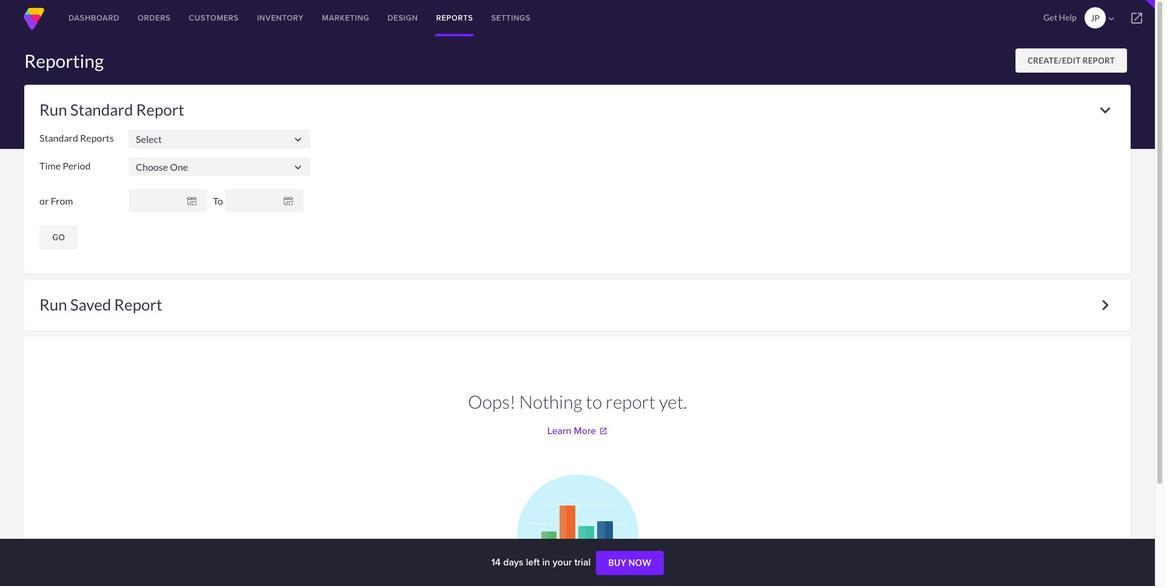 Task type: locate. For each thing, give the bounding box(es) containing it.
run
[[39, 100, 67, 119], [39, 295, 67, 315]]

oops!
[[468, 391, 516, 413]]

1 vertical spatial reports
[[80, 132, 114, 143]]

14 days left in your trial
[[491, 556, 593, 570]]

standard
[[70, 100, 133, 119], [39, 132, 78, 143]]

saved
[[70, 295, 111, 315]]

1 run from the top
[[39, 100, 67, 119]]

14
[[491, 556, 501, 570]]

2  from the top
[[292, 161, 304, 174]]

standard up standard reports
[[70, 100, 133, 119]]

in
[[542, 556, 550, 570]]

0 vertical spatial run
[[39, 100, 67, 119]]

1 horizontal spatial reports
[[436, 12, 473, 24]]

1 vertical spatial 
[[292, 161, 304, 174]]


[[292, 133, 304, 146], [292, 161, 304, 174]]

1  from the top
[[292, 133, 304, 146]]

0 vertical spatial report
[[1083, 56, 1115, 65]]

to
[[586, 391, 602, 413]]

now
[[629, 558, 652, 569]]

reports right 'design'
[[436, 12, 473, 24]]

oops! you don't have anything to report on yet. image
[[517, 475, 638, 587]]

learn
[[547, 424, 571, 438]]

2 expand_more from the top
[[1095, 295, 1116, 316]]

to
[[211, 195, 225, 207]]

report inside create/edit report link
[[1083, 56, 1115, 65]]

0 vertical spatial expand_more
[[1095, 100, 1116, 121]]

period
[[63, 160, 91, 171]]

report
[[1083, 56, 1115, 65], [136, 100, 184, 119], [114, 295, 162, 315]]

get
[[1043, 12, 1057, 22]]

run for run saved report
[[39, 295, 67, 315]]

0 horizontal spatial reports
[[80, 132, 114, 143]]

None text field
[[129, 189, 207, 213]]

0 vertical spatial 
[[292, 133, 304, 146]]

 link
[[1119, 0, 1155, 36]]

reports down the "run standard report"
[[80, 132, 114, 143]]

standard up 'time period' on the top
[[39, 132, 78, 143]]

settings
[[491, 12, 531, 24]]

1 vertical spatial run
[[39, 295, 67, 315]]

1 vertical spatial report
[[136, 100, 184, 119]]

trial
[[574, 556, 591, 570]]

buy
[[608, 558, 627, 569]]


[[1106, 13, 1117, 24]]

2 run from the top
[[39, 295, 67, 315]]

expand_more for run standard report
[[1095, 100, 1116, 121]]

run up standard reports
[[39, 100, 67, 119]]

run left saved
[[39, 295, 67, 315]]

days
[[503, 556, 523, 570]]

get help
[[1043, 12, 1077, 22]]

dashboard
[[69, 12, 119, 24]]

run standard report
[[39, 100, 184, 119]]

standard reports
[[39, 132, 114, 143]]

 for reports
[[292, 133, 304, 146]]

go
[[53, 233, 65, 243]]

buy now
[[608, 558, 652, 569]]

0 vertical spatial standard
[[70, 100, 133, 119]]

0 vertical spatial reports
[[436, 12, 473, 24]]

None text field
[[129, 130, 310, 149], [129, 158, 310, 176], [225, 189, 304, 213], [129, 130, 310, 149], [129, 158, 310, 176], [225, 189, 304, 213]]

or
[[39, 195, 49, 207]]

1 vertical spatial standard
[[39, 132, 78, 143]]

jp
[[1091, 13, 1100, 23]]


[[1130, 11, 1144, 25]]

2 vertical spatial report
[[114, 295, 162, 315]]

1 vertical spatial expand_more
[[1095, 295, 1116, 316]]

your
[[553, 556, 572, 570]]

reports
[[436, 12, 473, 24], [80, 132, 114, 143]]

expand_more
[[1095, 100, 1116, 121], [1095, 295, 1116, 316]]

1 expand_more from the top
[[1095, 100, 1116, 121]]



Task type: vqa. For each thing, say whether or not it's contained in the screenshot.
or
yes



Task type: describe. For each thing, give the bounding box(es) containing it.
expand_more for run saved report
[[1095, 295, 1116, 316]]

create/edit
[[1028, 56, 1081, 65]]

nothing
[[519, 391, 582, 413]]

 for period
[[292, 161, 304, 174]]

help
[[1059, 12, 1077, 22]]

buy now link
[[596, 552, 664, 576]]

go link
[[39, 226, 78, 250]]

design
[[388, 12, 418, 24]]

or from
[[39, 195, 73, 207]]

marketing
[[322, 12, 369, 24]]

report
[[606, 391, 656, 413]]

learn more
[[547, 424, 596, 438]]

left
[[526, 556, 540, 570]]

customers
[[189, 12, 239, 24]]

yet.
[[659, 391, 687, 413]]

learn more link
[[547, 424, 608, 438]]

oops! nothing to report yet.
[[468, 391, 687, 413]]

report for run saved report
[[114, 295, 162, 315]]

run for run standard report
[[39, 100, 67, 119]]

orders
[[138, 12, 171, 24]]

create/edit report link
[[1016, 49, 1127, 73]]

run saved report
[[39, 295, 162, 315]]

time period
[[39, 160, 91, 171]]

from
[[51, 195, 73, 207]]

time
[[39, 160, 61, 171]]

more
[[574, 424, 596, 438]]

inventory
[[257, 12, 304, 24]]

create/edit report
[[1028, 56, 1115, 65]]

reporting
[[24, 50, 104, 72]]

dashboard link
[[59, 0, 129, 36]]

report for run standard report
[[136, 100, 184, 119]]



